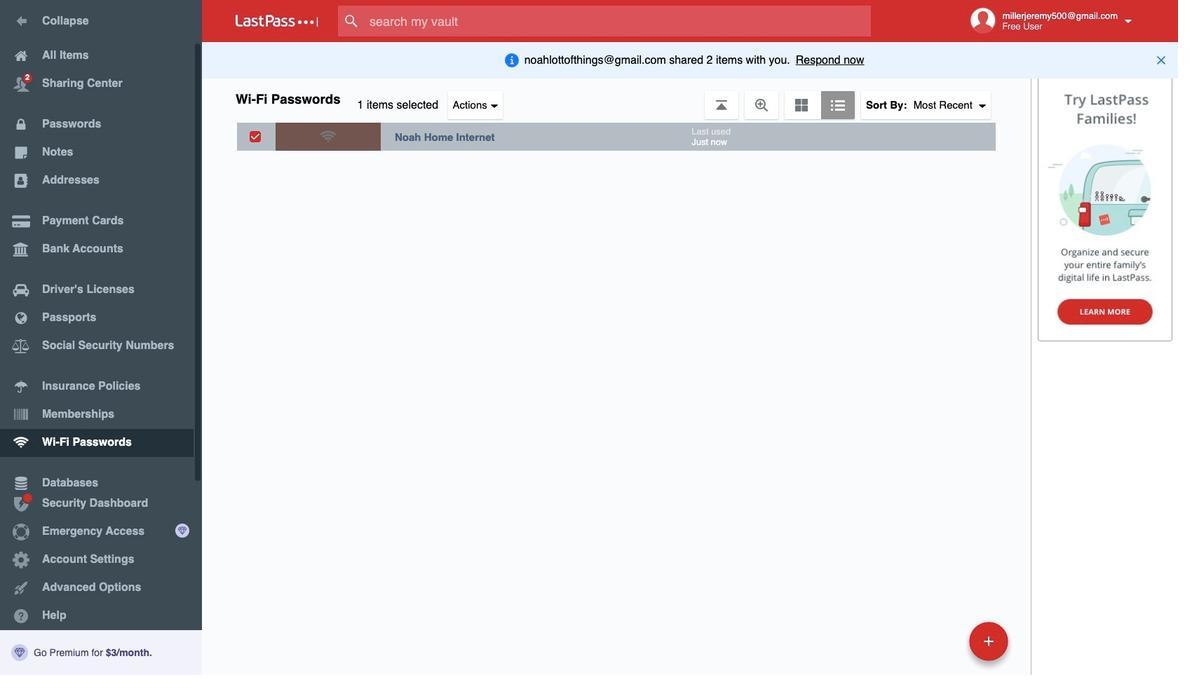 Task type: vqa. For each thing, say whether or not it's contained in the screenshot.
dialog
no



Task type: describe. For each thing, give the bounding box(es) containing it.
lastpass image
[[236, 15, 318, 27]]

new item image
[[984, 636, 994, 646]]

new item navigation
[[964, 618, 1017, 675]]

search my vault text field
[[338, 6, 898, 36]]

Search search field
[[338, 6, 898, 36]]

vault options navigation
[[202, 77, 1031, 119]]



Task type: locate. For each thing, give the bounding box(es) containing it.
main navigation navigation
[[0, 0, 202, 675]]



